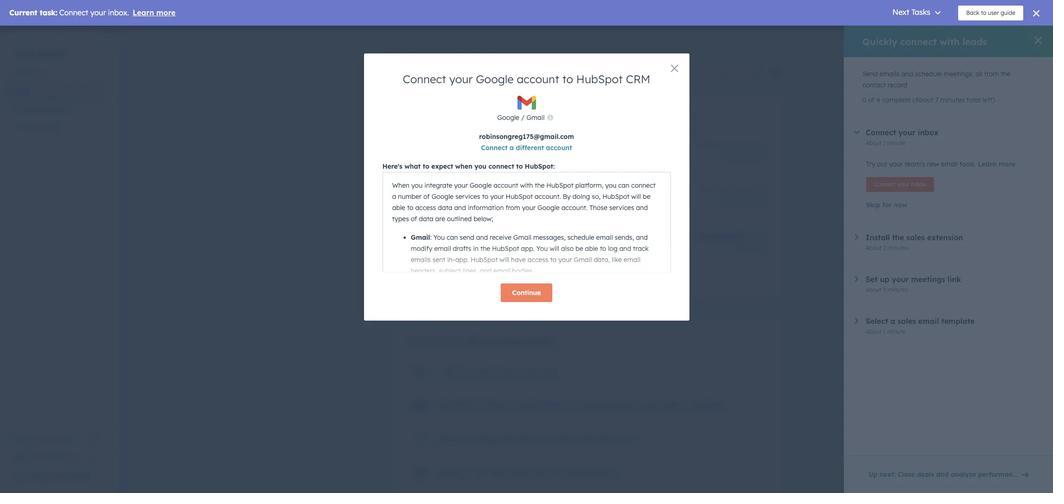 Task type: describe. For each thing, give the bounding box(es) containing it.
user guide
[[15, 47, 66, 59]]

2 vertical spatial in
[[682, 401, 689, 410]]

view your plan link
[[9, 430, 104, 449]]

left)
[[983, 96, 996, 104]]

about inside the connect your inbox about 1 minute
[[866, 140, 882, 147]]

faster
[[527, 111, 557, 124]]

more inside quickly connect with leads dialog
[[999, 160, 1016, 168]]

take
[[438, 367, 456, 376]]

team
[[61, 454, 77, 462]]

with right anywhere in the bottom left of the page
[[519, 435, 535, 444]]

Search HubSpot search field
[[923, 11, 1037, 27]]

1 horizontal spatial performance
[[530, 188, 578, 197]]

here's
[[383, 162, 403, 171]]

of down about
[[488, 367, 496, 376]]

0 vertical spatial account.
[[535, 193, 561, 201]]

anywhere
[[480, 435, 517, 444]]

work from anywhere with the hubspot mobile app link
[[438, 435, 638, 447]]

learn more button
[[979, 159, 1016, 170]]

link opens in a new window image for connect sales apps from the app marketplace
[[612, 472, 618, 479]]

with inside dialog
[[940, 36, 960, 47]]

email up sale
[[597, 234, 613, 242]]

drafts
[[453, 245, 472, 253]]

take a demo of your sales tools
[[438, 367, 556, 376]]

are
[[436, 215, 446, 223]]

the inside send emails and schedule meetings, all from the contact record
[[1001, 70, 1011, 78]]

1 horizontal spatial you
[[537, 245, 548, 253]]

learn inside quickly connect with leads dialog
[[979, 160, 997, 168]]

bodies.
[[512, 267, 534, 275]]

close image inside connect your google account to hubspot crm dialog
[[671, 65, 679, 72]]

view your plan
[[26, 435, 71, 444]]

team's
[[905, 160, 926, 168]]

1 vertical spatial account.
[[562, 204, 588, 212]]

4
[[877, 96, 881, 104]]

google down integrate
[[432, 193, 454, 201]]

0 vertical spatial data
[[438, 204, 453, 212]]

1 horizontal spatial you
[[475, 162, 487, 171]]

with right started
[[483, 401, 499, 410]]

email left bodies.
[[494, 267, 511, 275]]

total
[[967, 96, 981, 104]]

3 menu item from the left
[[964, 0, 977, 6]]

quickly connect with leads send emails and schedule meetings, all from the contact record
[[438, 143, 633, 164]]

1
[[884, 140, 886, 147]]

from inside send emails and schedule meetings, all from the contact record
[[985, 70, 1000, 78]]

0 vertical spatial tools
[[445, 51, 463, 60]]

and inside button
[[937, 471, 949, 479]]

when
[[455, 162, 473, 171]]

account inside robinsongreg175@gmail.com connect a different account
[[546, 144, 573, 152]]

continue button
[[501, 284, 553, 302]]

of right types
[[411, 215, 417, 223]]

google down progress
[[476, 72, 514, 86]]

out
[[878, 160, 888, 168]]

0 vertical spatial you
[[434, 234, 445, 242]]

crm
[[626, 72, 651, 86]]

100%
[[752, 233, 766, 240]]

link opens in a new window image for connect sales apps from the app marketplace
[[612, 470, 618, 481]]

up next: close deals and analyze performance
[[869, 471, 1021, 479]]

analyze inside button
[[951, 471, 977, 479]]

and inside send emails and schedule meetings, all from the contact record
[[902, 70, 914, 78]]

job!
[[756, 246, 766, 253]]

integrate
[[425, 181, 453, 190]]

1 vertical spatial services
[[610, 204, 635, 212]]

close image inside quickly connect with leads dialog
[[1035, 37, 1043, 44]]

expect
[[432, 162, 453, 171]]

deals inside close deals and analyze performance forecast performance and hit your goals with a reports dashboard
[[460, 188, 480, 197]]

connect inside the connect your inbox about 1 minute
[[866, 128, 897, 137]]

0 horizontal spatial data
[[419, 215, 434, 223]]

work
[[438, 435, 458, 444]]

a up anywhere in the bottom left of the page
[[501, 401, 506, 410]]

up next: close deals and analyze performance button
[[863, 466, 1035, 484]]

user
[[15, 47, 36, 59]]

pipeline,
[[491, 246, 516, 254]]

your
[[404, 51, 421, 60]]

2 vertical spatial tools
[[538, 367, 556, 376]]

minute for 1
[[888, 140, 906, 147]]

organizing
[[580, 401, 620, 410]]

connect your google account to hubspot crm
[[403, 72, 651, 86]]

customer service
[[15, 105, 69, 114]]

try out your team's new email tools. learn more
[[867, 160, 1016, 168]]

schedule inside : you can send and receive gmail messages, schedule email sends, and modify email drafts in the hubspot app. you will also be able to log and track emails sent in-app. hubspot will have access to your gmail data, like email headers, subject lines, and email bodies.
[[568, 234, 595, 242]]

dashboard
[[610, 200, 643, 209]]

email inside quickly connect with leads dialog
[[942, 160, 959, 168]]

emails inside send emails and schedule meetings, all from the contact record
[[880, 70, 900, 78]]

record inside send emails and schedule meetings, all from the contact record
[[888, 81, 908, 89]]

lesson
[[543, 401, 566, 410]]

leads for quickly connect with leads send emails and schedule meetings, all from the contact record
[[518, 143, 538, 152]]

1 vertical spatial 7
[[740, 155, 743, 162]]

schedule inside send emails and schedule meetings, all from the contact record
[[916, 70, 943, 78]]

email up "sent"
[[435, 245, 451, 253]]

0
[[863, 96, 867, 104]]

create
[[438, 246, 458, 254]]

from inside the 'quickly connect with leads send emails and schedule meetings, all from the contact record'
[[560, 155, 575, 164]]

and inside track your deals in one place create a custom pipeline, and never lose track of a sale again
[[518, 246, 530, 254]]

platform,
[[576, 181, 604, 190]]

marketing button
[[9, 65, 104, 83]]

with inside the 'quickly connect with leads send emails and schedule meetings, all from the contact record'
[[500, 143, 516, 152]]

continue
[[513, 289, 541, 297]]

next:
[[880, 471, 896, 479]]

account inside when you integrate your google account with the hubspot platform, you can connect a number of google services to your hubspot account. by doing so, hubspot will be able to access data and information from your google account. those services and types of data are outlined below;
[[494, 181, 519, 190]]

here's what to expect when you connect to hubspot:
[[383, 162, 555, 171]]

and inside the 'quickly connect with leads send emails and schedule meetings, all from the contact record'
[[477, 155, 489, 164]]

modify
[[411, 245, 433, 253]]

7 inside quickly connect with leads dialog
[[936, 96, 939, 104]]

like
[[612, 256, 622, 264]]

0 horizontal spatial you
[[412, 181, 423, 190]]

your inside : you can send and receive gmail messages, schedule email sends, and modify email drafts in the hubspot app. you will also be able to log and track emails sent in-app. hubspot will have access to your gmail data, like email headers, subject lines, and email bodies.
[[559, 256, 572, 264]]

access inside : you can send and receive gmail messages, schedule email sends, and modify email drafts in the hubspot app. you will also be able to log and track emails sent in-app. hubspot will have access to your gmail data, like email headers, subject lines, and email bodies.
[[528, 256, 549, 264]]

:
[[430, 234, 432, 242]]

forecast
[[438, 200, 465, 209]]

notifications image
[[982, 0, 990, 4]]

a inside robinsongreg175@gmail.com connect a different account
[[510, 144, 514, 152]]

from right work
[[460, 435, 478, 444]]

mobile
[[586, 435, 611, 444]]

now
[[894, 201, 908, 209]]

0 horizontal spatial will
[[500, 256, 510, 264]]

able inside when you integrate your google account with the hubspot platform, you can connect a number of google services to your hubspot account. by doing so, hubspot will be able to access data and information from your google account. those services and types of data are outlined below;
[[392, 204, 406, 212]]

1 vertical spatial learn
[[407, 335, 436, 348]]

1 vertical spatial 2
[[508, 401, 512, 410]]

close for close more deals faster with sales hub
[[438, 111, 465, 124]]

from inside when you integrate your google account with the hubspot platform, you can connect a number of google services to your hubspot account. by doing so, hubspot will be able to access data and information from your google account. those services and types of data are outlined below;
[[506, 204, 521, 212]]

close for close deals and analyze performance forecast performance and hit your goals with a reports dashboard
[[438, 188, 458, 197]]

1 horizontal spatial will
[[550, 245, 560, 253]]

the inside when you integrate your google account with the hubspot platform, you can connect a number of google services to your hubspot account. by doing so, hubspot will be able to access data and information from your google account. those services and types of data are outlined below;
[[535, 181, 545, 190]]

0 vertical spatial app.
[[521, 245, 535, 253]]

inbox
[[911, 181, 927, 188]]

contact inside the 'quickly connect with leads send emails and schedule meetings, all from the contact record'
[[588, 155, 611, 164]]

quickly for quickly connect with leads send emails and schedule meetings, all from the contact record
[[438, 143, 466, 152]]

log
[[609, 245, 618, 253]]

quickly connect with leads
[[863, 36, 988, 47]]

so,
[[592, 193, 601, 201]]

in inside track your deals in one place create a custom pipeline, and never lose track of a sale again
[[503, 233, 509, 242]]

service
[[46, 105, 69, 114]]

sales button
[[9, 83, 104, 100]]

0 horizontal spatial app.
[[456, 256, 469, 264]]

when you integrate your google account with the hubspot platform, you can connect a number of google services to your hubspot account. by doing so, hubspot will be able to access data and information from your google account. those services and types of data are outlined below;
[[392, 181, 656, 223]]

link opens in a new window image inside 'view your plan' link
[[92, 434, 99, 445]]

great
[[740, 246, 755, 253]]

contact inside send emails and schedule meetings, all from the contact record
[[863, 81, 886, 89]]

on
[[568, 401, 577, 410]]

minutes inside quickly connect with leads dialog
[[941, 96, 965, 104]]

up
[[869, 471, 878, 479]]

view
[[26, 435, 41, 444]]

invite your team button
[[9, 449, 104, 468]]

quickly for quickly connect with leads
[[863, 36, 898, 47]]

have
[[511, 256, 526, 264]]

outlined
[[447, 215, 472, 223]]

meetings, inside send emails and schedule meetings, all from the contact record
[[945, 70, 974, 78]]

lose
[[550, 246, 563, 254]]

1 horizontal spatial 2
[[740, 200, 743, 207]]

different
[[516, 144, 544, 152]]

(cms)
[[41, 123, 60, 131]]

for
[[883, 201, 893, 209]]

about 2 minutes
[[723, 200, 766, 207]]

emails inside : you can send and receive gmail messages, schedule email sends, and modify email drafts in the hubspot app. you will also be able to log and track emails sent in-app. hubspot will have access to your gmail data, like email headers, subject lines, and email bodies.
[[411, 256, 431, 264]]

with inside when you integrate your google account with the hubspot platform, you can connect a number of google services to your hubspot account. by doing so, hubspot will be able to access data and information from your google account. those services and types of data are outlined below;
[[520, 181, 533, 190]]

1 vertical spatial tools
[[529, 335, 554, 348]]

help image
[[950, 0, 959, 4]]

caret image
[[854, 131, 860, 134]]

of down integrate
[[424, 193, 430, 201]]

subject
[[439, 267, 461, 275]]

progress
[[465, 51, 498, 60]]

goals
[[547, 200, 564, 209]]

sales inside "button"
[[15, 87, 31, 96]]

data,
[[594, 256, 610, 264]]

: you can send and receive gmail messages, schedule email sends, and modify email drafts in the hubspot app. you will also be able to log and track emails sent in-app. hubspot will have access to your gmail data, like email headers, subject lines, and email bodies.
[[411, 234, 649, 275]]

inbox
[[918, 128, 939, 137]]

your inside the connect your inbox about 1 minute
[[899, 128, 916, 137]]

hit
[[522, 200, 530, 209]]

deals up robinsongreg175@gmail.com
[[497, 111, 524, 124]]

tools.
[[960, 160, 977, 168]]

meetings, inside the 'quickly connect with leads send emails and schedule meetings, all from the contact record'
[[519, 155, 549, 164]]

more for close more deals faster with sales hub
[[468, 111, 494, 124]]

with inside close deals and analyze performance forecast performance and hit your goals with a reports dashboard
[[565, 200, 578, 209]]

quickly connect with leads dialog
[[844, 26, 1054, 494]]

of inside quickly connect with leads dialog
[[869, 96, 875, 104]]

record inside the 'quickly connect with leads send emails and schedule meetings, all from the contact record'
[[613, 155, 633, 164]]

also
[[562, 245, 574, 253]]

2 horizontal spatial sales
[[584, 111, 611, 124]]

those
[[590, 204, 608, 212]]

send inside the 'quickly connect with leads send emails and schedule meetings, all from the contact record'
[[438, 155, 453, 164]]

track inside track your deals in one place create a custom pipeline, and never lose track of a sale again
[[564, 246, 580, 254]]

google down here's what to expect when you connect to hubspot:
[[470, 181, 492, 190]]

start overview demo
[[26, 473, 90, 481]]



Task type: vqa. For each thing, say whether or not it's contained in the screenshot.
EMAIL AVERAGE FIRST RESPONSE TIME BY REP element
no



Task type: locate. For each thing, give the bounding box(es) containing it.
0 vertical spatial performance
[[530, 188, 578, 197]]

number
[[398, 193, 422, 201]]

2 vertical spatial account
[[494, 181, 519, 190]]

analyze inside close deals and analyze performance forecast performance and hit your goals with a reports dashboard
[[499, 188, 528, 197]]

record up complete
[[888, 81, 908, 89]]

will right the so,
[[632, 193, 641, 201]]

1 horizontal spatial demo
[[465, 367, 486, 376]]

a down send
[[460, 246, 464, 254]]

the inside the 'quickly connect with leads send emails and schedule meetings, all from the contact record'
[[576, 155, 586, 164]]

1 vertical spatial 0%
[[757, 188, 766, 195]]

google left /
[[498, 114, 520, 122]]

send emails and schedule meetings, all from the contact record
[[863, 70, 1011, 89]]

new
[[928, 160, 940, 168]]

2 horizontal spatial emails
[[880, 70, 900, 78]]

email right new on the right of page
[[942, 160, 959, 168]]

0 horizontal spatial analyze
[[499, 188, 528, 197]]

skip
[[867, 201, 881, 209]]

messages,
[[534, 234, 566, 242]]

website (cms)
[[15, 123, 60, 131]]

performance
[[530, 188, 578, 197], [467, 200, 506, 209], [979, 471, 1021, 479]]

0 vertical spatial analyze
[[499, 188, 528, 197]]

connect inside quickly connect with leads dialog
[[901, 36, 938, 47]]

1 horizontal spatial able
[[585, 245, 599, 253]]

custom
[[466, 246, 489, 254]]

0 horizontal spatial can
[[447, 234, 458, 242]]

link opens in a new window image inside 'view your plan' link
[[92, 436, 99, 443]]

app
[[613, 435, 628, 444], [546, 470, 561, 479]]

connect for connect your inbox
[[875, 181, 896, 188]]

more for learn more about sales tools
[[439, 335, 465, 348]]

user guide views element
[[9, 31, 104, 136]]

1 horizontal spatial 7
[[936, 96, 939, 104]]

performance for close
[[467, 200, 506, 209]]

email right like
[[624, 256, 641, 264]]

0% up about 7 minutes
[[757, 143, 766, 150]]

a left reports
[[580, 200, 584, 209]]

meetings, up total
[[945, 70, 974, 78]]

1 horizontal spatial link opens in a new window image
[[612, 472, 618, 479]]

about
[[468, 335, 498, 348]]

sales left hub
[[584, 111, 611, 124]]

your inside track your deals in one place create a custom pipeline, and never lose track of a sale again
[[461, 233, 478, 242]]

emails inside the 'quickly connect with leads send emails and schedule meetings, all from the contact record'
[[455, 155, 475, 164]]

by
[[563, 193, 571, 201]]

1 vertical spatial app
[[546, 470, 561, 479]]

0 horizontal spatial minute
[[514, 401, 540, 410]]

connect up send emails and schedule meetings, all from the contact record
[[901, 36, 938, 47]]

from right apps on the bottom
[[512, 470, 530, 479]]

can inside when you integrate your google account with the hubspot platform, you can connect a number of google services to your hubspot account. by doing so, hubspot will be able to access data and information from your google account. those services and types of data are outlined below;
[[619, 181, 630, 190]]

minutes left total
[[941, 96, 965, 104]]

send
[[863, 70, 879, 78], [438, 155, 453, 164]]

when
[[392, 181, 410, 190]]

link opens in a new window image right mobile
[[630, 437, 636, 444]]

get started with a 2 minute lesson on organizing your sales data in hubspot
[[438, 401, 724, 410]]

connect
[[403, 72, 446, 86], [866, 128, 897, 137], [481, 144, 508, 152], [875, 181, 896, 188], [438, 470, 468, 479]]

1 horizontal spatial be
[[643, 193, 651, 201]]

connect inside the 'quickly connect with leads send emails and schedule meetings, all from the contact record'
[[468, 143, 498, 152]]

analyze
[[499, 188, 528, 197], [951, 471, 977, 479]]

link opens in a new window image
[[92, 434, 99, 445], [630, 437, 636, 444], [612, 472, 618, 479]]

schedule inside the 'quickly connect with leads send emails and schedule meetings, all from the contact record'
[[491, 155, 518, 164]]

1 horizontal spatial account.
[[562, 204, 588, 212]]

1 menu item from the left
[[907, 0, 924, 6]]

send left when
[[438, 155, 453, 164]]

deals up information
[[460, 188, 480, 197]]

leads down robinsongreg175@gmail.com
[[518, 143, 538, 152]]

2 horizontal spatial will
[[632, 193, 641, 201]]

0 vertical spatial app
[[613, 435, 628, 444]]

a right take
[[458, 367, 463, 376]]

0% for about 7 minutes
[[757, 143, 766, 150]]

account up information
[[494, 181, 519, 190]]

2 up [object object] complete progress bar
[[740, 200, 743, 207]]

link opens in a new window image inside connect sales apps from the app marketplace link
[[612, 472, 618, 479]]

website (cms) button
[[9, 118, 104, 136]]

1 horizontal spatial minute
[[888, 140, 906, 147]]

demo down the "team"
[[73, 473, 90, 481]]

link opens in a new window image inside connect sales apps from the app marketplace link
[[612, 470, 618, 481]]

(about
[[913, 96, 934, 104]]

1 vertical spatial minute
[[514, 401, 540, 410]]

help button
[[947, 0, 963, 6]]

demo
[[465, 367, 486, 376], [73, 473, 90, 481]]

0 horizontal spatial you
[[434, 234, 445, 242]]

you right : at top
[[434, 234, 445, 242]]

connect your inbox about 1 minute
[[866, 128, 939, 147]]

1 vertical spatial meetings,
[[519, 155, 549, 164]]

leads down search hubspot search field
[[963, 36, 988, 47]]

1 vertical spatial quickly
[[438, 143, 466, 152]]

gmail
[[527, 114, 545, 122], [411, 234, 430, 242], [514, 234, 532, 242], [574, 256, 592, 264]]

services up information
[[456, 193, 481, 201]]

robinsongreg175@gmail.com connect a different account
[[479, 133, 574, 152]]

0 horizontal spatial emails
[[411, 256, 431, 264]]

app. up have
[[521, 245, 535, 253]]

of inside track your deals in one place create a custom pipeline, and never lose track of a sale again
[[582, 246, 588, 254]]

work from anywhere with the hubspot mobile app
[[438, 435, 628, 444]]

0 horizontal spatial link opens in a new window image
[[92, 436, 99, 443]]

connect down your
[[403, 72, 446, 86]]

access down never
[[528, 256, 549, 264]]

connect down "connect a different account" button
[[489, 162, 515, 171]]

0 of 4 complete (about 7 minutes total left)
[[863, 96, 996, 104]]

all inside send emails and schedule meetings, all from the contact record
[[976, 70, 983, 78]]

of right the 0
[[869, 96, 875, 104]]

with
[[940, 36, 960, 47], [560, 111, 581, 124], [500, 143, 516, 152], [520, 181, 533, 190], [565, 200, 578, 209], [483, 401, 499, 410], [519, 435, 535, 444]]

link opens in a new window image right mobile
[[630, 435, 636, 447]]

deals inside track your deals in one place create a custom pipeline, and never lose track of a sale again
[[480, 233, 500, 242]]

of left sale
[[582, 246, 588, 254]]

can
[[619, 181, 630, 190], [447, 234, 458, 242]]

minute inside the connect your inbox about 1 minute
[[888, 140, 906, 147]]

0 vertical spatial 2
[[740, 200, 743, 207]]

0 horizontal spatial account.
[[535, 193, 561, 201]]

1 horizontal spatial contact
[[863, 81, 886, 89]]

you down "place"
[[537, 245, 548, 253]]

connect your inbox
[[875, 181, 927, 188]]

0 horizontal spatial all
[[551, 155, 558, 164]]

able up data, at the bottom
[[585, 245, 599, 253]]

able up types
[[392, 204, 406, 212]]

1 vertical spatial about
[[723, 155, 739, 162]]

all up total
[[976, 70, 983, 78]]

types
[[392, 215, 409, 223]]

1 horizontal spatial more
[[468, 111, 494, 124]]

in inside : you can send and receive gmail messages, schedule email sends, and modify email drafts in the hubspot app. you will also be able to log and track emails sent in-app. hubspot will have access to your gmail data, like email headers, subject lines, and email bodies.
[[474, 245, 479, 253]]

2 vertical spatial data
[[662, 401, 680, 410]]

more right tools.
[[999, 160, 1016, 168]]

the inside : you can send and receive gmail messages, schedule email sends, and modify email drafts in the hubspot app. you will also be able to log and track emails sent in-app. hubspot will have access to your gmail data, like email headers, subject lines, and email bodies.
[[481, 245, 491, 253]]

link opens in a new window image for work from anywhere with the hubspot mobile app
[[630, 435, 636, 447]]

2 horizontal spatial schedule
[[916, 70, 943, 78]]

track down sends,
[[633, 245, 649, 253]]

0 vertical spatial 0%
[[757, 143, 766, 150]]

robinsongreg175@gmail.com
[[479, 133, 574, 141]]

menu item
[[907, 0, 924, 6], [924, 0, 946, 6], [964, 0, 977, 6]]

skip for now button
[[867, 200, 1032, 211]]

0 vertical spatial minutes
[[941, 96, 965, 104]]

google / gmail
[[498, 114, 545, 122]]

able inside : you can send and receive gmail messages, schedule email sends, and modify email drafts in the hubspot app. you will also be able to log and track emails sent in-app. hubspot will have access to your gmail data, like email headers, subject lines, and email bodies.
[[585, 245, 599, 253]]

0 vertical spatial in
[[503, 233, 509, 242]]

performance inside button
[[979, 471, 1021, 479]]

try
[[867, 160, 876, 168]]

connect inside button
[[875, 181, 896, 188]]

1 vertical spatial close image
[[671, 65, 679, 72]]

minute for 2
[[514, 401, 540, 410]]

from left the hit
[[506, 204, 521, 212]]

app right mobile
[[613, 435, 628, 444]]

2 vertical spatial emails
[[411, 256, 431, 264]]

0 vertical spatial account
[[517, 72, 560, 86]]

0 horizontal spatial more
[[439, 335, 465, 348]]

demo for overview
[[73, 473, 90, 481]]

with down search hubspot search field
[[940, 36, 960, 47]]

0 vertical spatial minute
[[888, 140, 906, 147]]

deals inside button
[[918, 471, 935, 479]]

0 horizontal spatial learn
[[407, 335, 436, 348]]

send inside send emails and schedule meetings, all from the contact record
[[863, 70, 879, 78]]

1 horizontal spatial send
[[863, 70, 879, 78]]

account up "hubspot:"
[[546, 144, 573, 152]]

plan
[[58, 435, 71, 444]]

sends,
[[615, 234, 635, 242]]

connect inside when you integrate your google account with the hubspot platform, you can connect a number of google services to your hubspot account. by doing so, hubspot will be able to access data and information from your google account. those services and types of data are outlined below;
[[632, 181, 656, 190]]

can inside : you can send and receive gmail messages, schedule email sends, and modify email drafts in the hubspot app. you will also be able to log and track emails sent in-app. hubspot will have access to your gmail data, like email headers, subject lines, and email bodies.
[[447, 234, 458, 242]]

1 vertical spatial you
[[537, 245, 548, 253]]

will down pipeline,
[[500, 256, 510, 264]]

performance for up
[[979, 471, 1021, 479]]

place
[[528, 233, 548, 242]]

google down close deals and analyze performance button
[[538, 204, 560, 212]]

1 vertical spatial account
[[546, 144, 573, 152]]

0 horizontal spatial services
[[456, 193, 481, 201]]

more up take
[[439, 335, 465, 348]]

emails up complete
[[880, 70, 900, 78]]

with down close deals and analyze performance button
[[565, 200, 578, 209]]

all down quickly connect with leads button
[[551, 155, 558, 164]]

1 horizontal spatial link opens in a new window image
[[612, 470, 618, 481]]

your sales tools progress progress bar
[[389, 68, 605, 78]]

1 horizontal spatial leads
[[963, 36, 988, 47]]

account up close more deals faster with sales hub
[[517, 72, 560, 86]]

about
[[866, 140, 882, 147], [723, 155, 739, 162], [723, 200, 739, 207]]

connect your google account to hubspot crm dialog
[[364, 54, 690, 389]]

you right when
[[475, 162, 487, 171]]

link opens in a new window image right marketplace
[[612, 472, 618, 479]]

leads for quickly connect with leads
[[963, 36, 988, 47]]

take a demo of your sales tools link
[[438, 367, 556, 376]]

track
[[633, 245, 649, 253], [564, 246, 580, 254]]

0 horizontal spatial leads
[[518, 143, 538, 152]]

a inside close deals and analyze performance forecast performance and hit your goals with a reports dashboard
[[580, 200, 584, 209]]

1 vertical spatial can
[[447, 234, 458, 242]]

link opens in a new window image for work from anywhere with the hubspot mobile app
[[630, 437, 636, 444]]

0 horizontal spatial able
[[392, 204, 406, 212]]

close image
[[1035, 37, 1043, 44], [671, 65, 679, 72]]

0% up 'about 2 minutes'
[[757, 188, 766, 195]]

minutes for about 2 minutes
[[745, 200, 766, 207]]

1 horizontal spatial can
[[619, 181, 630, 190]]

search button
[[1030, 11, 1045, 27]]

one
[[512, 233, 525, 242]]

data
[[438, 204, 453, 212], [419, 215, 434, 223], [662, 401, 680, 410]]

about for about 7 minutes
[[723, 155, 739, 162]]

0 vertical spatial will
[[632, 193, 641, 201]]

from up left)
[[985, 70, 1000, 78]]

1 vertical spatial will
[[550, 245, 560, 253]]

connect for connect your google account to hubspot crm
[[403, 72, 446, 86]]

0 vertical spatial emails
[[880, 70, 900, 78]]

link opens in a new window image
[[630, 435, 636, 447], [92, 436, 99, 443], [612, 470, 618, 481]]

can up create
[[447, 234, 458, 242]]

connect up dashboard
[[632, 181, 656, 190]]

app.
[[521, 245, 535, 253], [456, 256, 469, 264]]

0 horizontal spatial close image
[[671, 65, 679, 72]]

can up dashboard
[[619, 181, 630, 190]]

never
[[532, 246, 549, 254]]

sales
[[501, 335, 526, 348], [517, 367, 536, 376], [642, 401, 660, 410], [471, 470, 489, 479]]

a left sale
[[590, 246, 594, 254]]

0 horizontal spatial sales
[[15, 87, 31, 96]]

leads inside dialog
[[963, 36, 988, 47]]

a inside when you integrate your google account with the hubspot platform, you can connect a number of google services to your hubspot account. by doing so, hubspot will be able to access data and information from your google account. those services and types of data are outlined below;
[[392, 193, 397, 201]]

0 vertical spatial can
[[619, 181, 630, 190]]

minute right 1
[[888, 140, 906, 147]]

email
[[942, 160, 959, 168], [597, 234, 613, 242], [435, 245, 451, 253], [624, 256, 641, 264], [494, 267, 511, 275]]

apps
[[492, 470, 510, 479]]

2 horizontal spatial you
[[606, 181, 617, 190]]

link opens in a new window image right plan
[[92, 436, 99, 443]]

1 vertical spatial emails
[[455, 155, 475, 164]]

connect up 1
[[866, 128, 897, 137]]

connect up here's what to expect when you connect to hubspot:
[[468, 143, 498, 152]]

services
[[456, 193, 481, 201], [610, 204, 635, 212]]

0% for about 2 minutes
[[757, 188, 766, 195]]

2 horizontal spatial data
[[662, 401, 680, 410]]

1 horizontal spatial analyze
[[951, 471, 977, 479]]

from down quickly connect with leads button
[[560, 155, 575, 164]]

from
[[985, 70, 1000, 78], [560, 155, 575, 164], [506, 204, 521, 212], [460, 435, 478, 444], [512, 470, 530, 479]]

1 horizontal spatial sales
[[423, 51, 443, 60]]

more left google / gmail
[[468, 111, 494, 124]]

1 horizontal spatial access
[[528, 256, 549, 264]]

with up the hit
[[520, 181, 533, 190]]

2 vertical spatial about
[[723, 200, 739, 207]]

connect down work
[[438, 470, 468, 479]]

quickly inside dialog
[[863, 36, 898, 47]]

will down messages,
[[550, 245, 560, 253]]

more
[[468, 111, 494, 124], [999, 160, 1016, 168], [439, 335, 465, 348]]

connect down 'out'
[[875, 181, 896, 188]]

schedule down "connect a different account" button
[[491, 155, 518, 164]]

0 horizontal spatial track
[[564, 246, 580, 254]]

will
[[632, 193, 641, 201], [550, 245, 560, 253], [500, 256, 510, 264]]

1 vertical spatial data
[[419, 215, 434, 223]]

schedule up also
[[568, 234, 595, 242]]

0 vertical spatial schedule
[[916, 70, 943, 78]]

started
[[453, 401, 480, 410]]

minutes for about 7 minutes
[[745, 155, 766, 162]]

0 horizontal spatial meetings,
[[519, 155, 549, 164]]

deals up custom
[[480, 233, 500, 242]]

1 vertical spatial able
[[585, 245, 599, 253]]

minute left lesson at right bottom
[[514, 401, 540, 410]]

0 vertical spatial more
[[468, 111, 494, 124]]

2 horizontal spatial link opens in a new window image
[[630, 435, 636, 447]]

1 horizontal spatial record
[[888, 81, 908, 89]]

access inside when you integrate your google account with the hubspot platform, you can connect a number of google services to your hubspot account. by doing so, hubspot will be able to access data and information from your google account. those services and types of data are outlined below;
[[416, 204, 436, 212]]

leads inside the 'quickly connect with leads send emails and schedule meetings, all from the contact record'
[[518, 143, 538, 152]]

information
[[468, 204, 504, 212]]

notifications button
[[978, 0, 994, 6]]

sales right your
[[423, 51, 443, 60]]

0 horizontal spatial send
[[438, 155, 453, 164]]

will inside when you integrate your google account with the hubspot platform, you can connect a number of google services to your hubspot account. by doing so, hubspot will be able to access data and information from your google account. those services and types of data are outlined below;
[[632, 193, 641, 201]]

sales
[[423, 51, 443, 60], [15, 87, 31, 96], [584, 111, 611, 124]]

0 vertical spatial able
[[392, 204, 406, 212]]

1 vertical spatial record
[[613, 155, 633, 164]]

app inside connect sales apps from the app marketplace link
[[546, 470, 561, 479]]

1 horizontal spatial quickly
[[863, 36, 898, 47]]

close inside button
[[898, 471, 916, 479]]

sales up the customer
[[15, 87, 31, 96]]

about for about 2 minutes
[[723, 200, 739, 207]]

close image right crm
[[671, 65, 679, 72]]

you up the number
[[412, 181, 423, 190]]

0 vertical spatial meetings,
[[945, 70, 974, 78]]

2 up anywhere in the bottom left of the page
[[508, 401, 512, 410]]

demo for a
[[465, 367, 486, 376]]

[object object] complete progress bar
[[696, 236, 748, 239]]

a left different
[[510, 144, 514, 152]]

you right platform,
[[606, 181, 617, 190]]

with down robinsongreg175@gmail.com
[[500, 143, 516, 152]]

1 vertical spatial leads
[[518, 143, 538, 152]]

marketing
[[15, 70, 46, 78]]

0 horizontal spatial record
[[613, 155, 633, 164]]

hub
[[614, 111, 635, 124]]

minutes up 'about 2 minutes'
[[745, 155, 766, 162]]

0 vertical spatial sales
[[423, 51, 443, 60]]

app. down drafts
[[456, 256, 469, 264]]

hubspot:
[[525, 162, 555, 171]]

close more deals faster with sales hub
[[438, 111, 635, 124]]

record down hub
[[613, 155, 633, 164]]

search image
[[1034, 15, 1041, 22]]

0 horizontal spatial link opens in a new window image
[[92, 434, 99, 445]]

0 vertical spatial be
[[643, 193, 651, 201]]

get
[[438, 401, 451, 410]]

2 vertical spatial will
[[500, 256, 510, 264]]

2 menu item from the left
[[924, 0, 946, 6]]

emails right expect
[[455, 155, 475, 164]]

menu
[[870, 0, 1043, 6]]

quickly inside the 'quickly connect with leads send emails and schedule meetings, all from the contact record'
[[438, 143, 466, 152]]

reports
[[586, 200, 608, 209]]

1 horizontal spatial meetings,
[[945, 70, 974, 78]]

minute
[[888, 140, 906, 147], [514, 401, 540, 410]]

be inside when you integrate your google account with the hubspot platform, you can connect a number of google services to your hubspot account. by doing so, hubspot will be able to access data and information from your google account. those services and types of data are outlined below;
[[643, 193, 651, 201]]

track
[[438, 233, 459, 242]]

1 vertical spatial in
[[474, 245, 479, 253]]

meetings, down different
[[519, 155, 549, 164]]

2 vertical spatial close
[[898, 471, 916, 479]]

access
[[416, 204, 436, 212], [528, 256, 549, 264]]

connect inside robinsongreg175@gmail.com connect a different account
[[481, 144, 508, 152]]

marketplace
[[564, 470, 610, 479]]

send up the 0
[[863, 70, 879, 78]]

track inside : you can send and receive gmail messages, schedule email sends, and modify email drafts in the hubspot app. you will also be able to log and track emails sent in-app. hubspot will have access to your gmail data, like email headers, subject lines, and email bodies.
[[633, 245, 649, 253]]

great job!
[[740, 246, 766, 253]]

your inside close deals and analyze performance forecast performance and hit your goals with a reports dashboard
[[531, 200, 545, 209]]

link opens in a new window image inside work from anywhere with the hubspot mobile app link
[[630, 435, 636, 447]]

leads
[[963, 36, 988, 47], [518, 143, 538, 152]]

doing
[[573, 193, 591, 201]]

connect a different account button
[[481, 144, 573, 152]]

access up are
[[416, 204, 436, 212]]

close inside close deals and analyze performance forecast performance and hit your goals with a reports dashboard
[[438, 188, 458, 197]]

with right faster
[[560, 111, 581, 124]]

guide
[[39, 47, 66, 59]]

receive
[[490, 234, 512, 242]]

connect up here's what to expect when you connect to hubspot:
[[481, 144, 508, 152]]

contact up 4
[[863, 81, 886, 89]]

0 horizontal spatial 2
[[508, 401, 512, 410]]

0 vertical spatial quickly
[[863, 36, 898, 47]]

link opens in a new window image inside work from anywhere with the hubspot mobile app link
[[630, 437, 636, 444]]

connect sales apps from the app marketplace link
[[438, 470, 620, 481]]

0 vertical spatial send
[[863, 70, 879, 78]]

able
[[392, 204, 406, 212], [585, 245, 599, 253]]

link opens in a new window image right plan
[[92, 434, 99, 445]]

connect for connect sales apps from the app marketplace
[[438, 470, 468, 479]]

1 0% from the top
[[757, 143, 766, 150]]

demo right take
[[465, 367, 486, 376]]

/
[[521, 114, 525, 122]]

1 horizontal spatial app.
[[521, 245, 535, 253]]

app inside work from anywhere with the hubspot mobile app link
[[613, 435, 628, 444]]

link opens in a new window image right marketplace
[[612, 470, 618, 481]]

emails down modify
[[411, 256, 431, 264]]

0 vertical spatial record
[[888, 81, 908, 89]]

1 horizontal spatial in
[[503, 233, 509, 242]]

be inside : you can send and receive gmail messages, schedule email sends, and modify email drafts in the hubspot app. you will also be able to log and track emails sent in-app. hubspot will have access to your gmail data, like email headers, subject lines, and email bodies.
[[576, 245, 584, 253]]

2 0% from the top
[[757, 188, 766, 195]]

close deals and analyze performance forecast performance and hit your goals with a reports dashboard
[[438, 188, 643, 209]]

deals
[[497, 111, 524, 124], [460, 188, 480, 197], [480, 233, 500, 242], [918, 471, 935, 479]]

contact up platform,
[[588, 155, 611, 164]]

all inside the 'quickly connect with leads send emails and schedule meetings, all from the contact record'
[[551, 155, 558, 164]]



